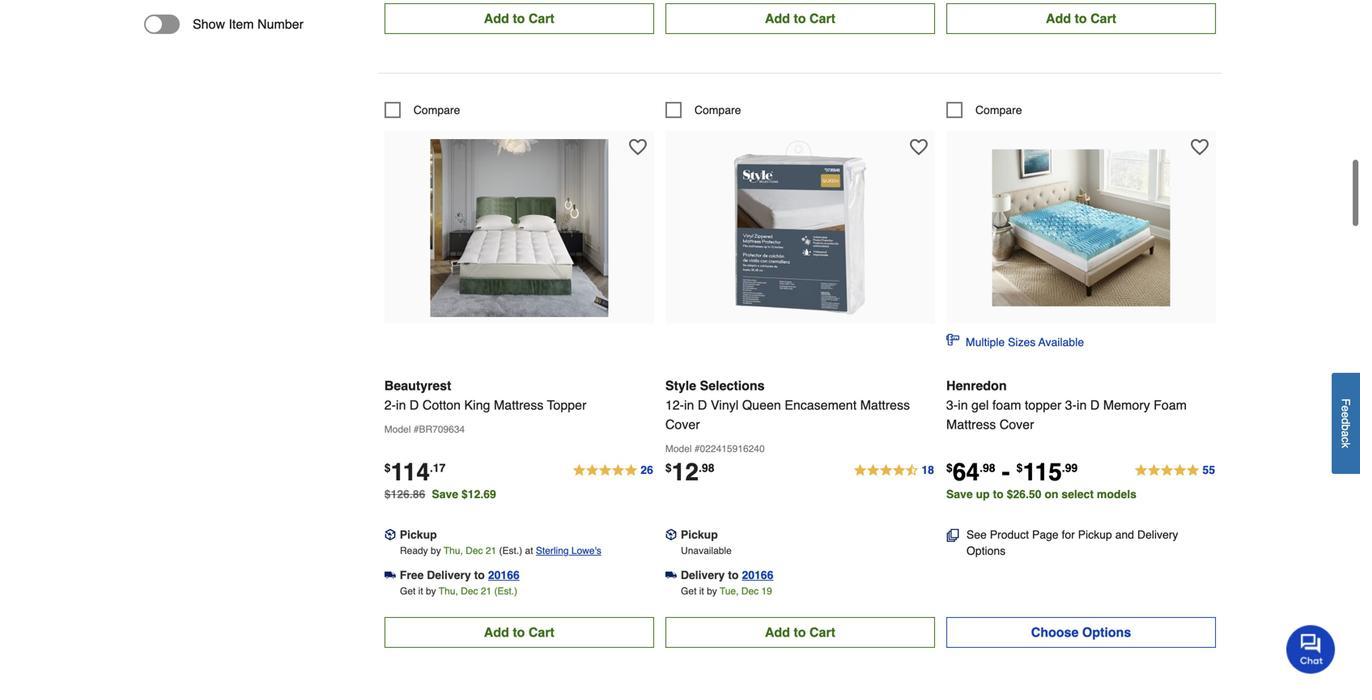 Task type: describe. For each thing, give the bounding box(es) containing it.
2-
[[384, 398, 396, 413]]

f e e d b a c k button
[[1332, 373, 1360, 475]]

$126.86
[[384, 488, 425, 501]]

and
[[1115, 529, 1134, 542]]

12
[[672, 459, 699, 487]]

foam
[[1154, 398, 1187, 413]]

5 stars image for 114
[[572, 461, 654, 481]]

truck filled image for delivery
[[665, 570, 677, 581]]

d
[[1340, 419, 1353, 425]]

it for free
[[418, 586, 423, 597]]

2 3- from the left
[[1065, 398, 1077, 413]]

available
[[1039, 336, 1084, 349]]

up
[[976, 488, 990, 501]]

0 vertical spatial (est.)
[[499, 546, 522, 557]]

2 e from the top
[[1340, 412, 1353, 419]]

mattress inside the henredon 3-in gel foam topper 3-in d memory foam mattress cover
[[946, 417, 996, 432]]

delivery inside see product page for pickup and delivery options
[[1138, 529, 1178, 542]]

4.5 stars image
[[853, 461, 935, 481]]

get for free
[[400, 586, 416, 597]]

vinyl
[[711, 398, 739, 413]]

compare for 5012904857 element
[[695, 104, 741, 117]]

get it by tue, dec 19
[[681, 586, 772, 597]]

$ for 12
[[665, 462, 672, 475]]

5012904857 element
[[665, 102, 741, 118]]

delivery to 20166
[[681, 569, 774, 582]]

number
[[258, 17, 304, 32]]

model # 022415916240
[[665, 444, 765, 455]]

mattress inside style selections 12-in d vinyl queen encasement mattress cover
[[860, 398, 910, 413]]

dec up free delivery to 20166 on the left of the page
[[466, 546, 483, 557]]

choose options link
[[946, 618, 1216, 648]]

topper
[[1025, 398, 1062, 413]]

b
[[1340, 425, 1353, 431]]

5013597597 element
[[384, 102, 460, 118]]

2 20166 from the left
[[742, 569, 774, 582]]

k
[[1340, 443, 1353, 449]]

ready by thu, dec 21 (est.) at sterling lowe's
[[400, 546, 602, 557]]

sizes
[[1008, 336, 1036, 349]]

55
[[1203, 464, 1215, 477]]

compare for 1003122618 element at the top of page
[[976, 104, 1022, 117]]

0 vertical spatial 21
[[486, 546, 497, 557]]

beautyrest
[[384, 378, 451, 393]]

free delivery to 20166
[[400, 569, 520, 582]]

queen
[[742, 398, 781, 413]]

2 save from the left
[[946, 488, 973, 501]]

unavailable
[[681, 546, 732, 557]]

114
[[391, 459, 430, 487]]

ready
[[400, 546, 428, 557]]

by right ready
[[431, 546, 441, 557]]

see product page for pickup and delivery options
[[967, 529, 1178, 558]]

1 vertical spatial options
[[1082, 625, 1131, 640]]

19
[[761, 586, 772, 597]]

it for delivery
[[699, 586, 704, 597]]

1 vertical spatial (est.)
[[494, 586, 518, 597]]

item
[[229, 17, 254, 32]]

chat invite button image
[[1287, 625, 1336, 674]]

a
[[1340, 431, 1353, 438]]

topper
[[547, 398, 587, 413]]

options inside see product page for pickup and delivery options
[[967, 545, 1006, 558]]

show
[[193, 17, 225, 32]]

see
[[967, 529, 987, 542]]

sterling
[[536, 546, 569, 557]]

henredon
[[946, 378, 1007, 393]]

$ 12 .98
[[665, 459, 715, 487]]

truck filled image for free
[[384, 570, 396, 581]]

64
[[953, 459, 980, 487]]

cotton
[[423, 398, 461, 413]]

page
[[1032, 529, 1059, 542]]

memory
[[1103, 398, 1150, 413]]

multiple
[[966, 336, 1005, 349]]

gel
[[972, 398, 989, 413]]

foam
[[993, 398, 1021, 413]]

022415916240
[[700, 444, 765, 455]]

1 horizontal spatial delivery
[[681, 569, 725, 582]]

show item number
[[193, 17, 304, 32]]

1 vertical spatial 21
[[481, 586, 492, 597]]

12-
[[665, 398, 684, 413]]

pickup for free
[[400, 529, 437, 542]]

-
[[1002, 459, 1010, 487]]

choose options
[[1031, 625, 1131, 640]]

f e e d b a c k
[[1340, 399, 1353, 449]]

pickup image
[[665, 530, 677, 541]]

4 $ from the left
[[1017, 462, 1023, 475]]

26
[[641, 464, 653, 477]]

tue,
[[720, 586, 739, 597]]

choose
[[1031, 625, 1079, 640]]

.98 for 64
[[980, 462, 996, 475]]

show item number element
[[144, 15, 304, 34]]

cover inside style selections 12-in d vinyl queen encasement mattress cover
[[665, 417, 700, 432]]

d inside the henredon 3-in gel foam topper 3-in d memory foam mattress cover
[[1091, 398, 1100, 413]]

d inside beautyrest 2-in d cotton king mattress topper
[[410, 398, 419, 413]]

for
[[1062, 529, 1075, 542]]

encasement
[[785, 398, 857, 413]]

get for delivery
[[681, 586, 697, 597]]

actual price $114.17 element
[[384, 459, 446, 487]]

model for 2-in d cotton king mattress topper
[[384, 424, 411, 436]]

at
[[525, 546, 533, 557]]

0 vertical spatial thu,
[[444, 546, 463, 557]]

26 button
[[572, 461, 654, 481]]

henredon 3-in gel foam topper 3-in d memory foam mattress cover
[[946, 378, 1187, 432]]

selections
[[700, 378, 765, 393]]

heart outline image
[[629, 138, 647, 156]]

style selections 12-in d vinyl queen encasement mattress cover image
[[711, 139, 889, 317]]

king
[[464, 398, 490, 413]]



Task type: vqa. For each thing, say whether or not it's contained in the screenshot.
Encasement
yes



Task type: locate. For each thing, give the bounding box(es) containing it.
1 20166 button from the left
[[488, 568, 520, 584]]

mattress inside beautyrest 2-in d cotton king mattress topper
[[494, 398, 544, 413]]

d down beautyrest
[[410, 398, 419, 413]]

3- right topper
[[1065, 398, 1077, 413]]

0 horizontal spatial delivery
[[427, 569, 471, 582]]

2 get from the left
[[681, 586, 697, 597]]

save down .17
[[432, 488, 458, 501]]

0 horizontal spatial compare
[[414, 104, 460, 117]]

# up actual price $114.17 'element' on the bottom of the page
[[414, 424, 419, 436]]

20166 button up 19
[[742, 568, 774, 584]]

compare inside 1003122618 element
[[976, 104, 1022, 117]]

models
[[1097, 488, 1137, 501]]

cart
[[529, 11, 555, 26], [810, 11, 836, 26], [1091, 11, 1117, 26], [529, 625, 555, 640], [810, 625, 836, 640]]

.98 for 12
[[699, 462, 715, 475]]

1 cover from the left
[[665, 417, 700, 432]]

1 .98 from the left
[[699, 462, 715, 475]]

get left tue,
[[681, 586, 697, 597]]

1 5 stars image from the left
[[572, 461, 654, 481]]

4 in from the left
[[1077, 398, 1087, 413]]

# up $ 12 .98
[[695, 444, 700, 455]]

0 vertical spatial #
[[414, 424, 419, 436]]

truck filled image
[[384, 570, 396, 581], [665, 570, 677, 581]]

e
[[1340, 406, 1353, 412], [1340, 412, 1353, 419]]

1 horizontal spatial pickup
[[681, 529, 718, 542]]

0 vertical spatial options
[[967, 545, 1006, 558]]

1 horizontal spatial heart outline image
[[1191, 138, 1209, 156]]

pickup for delivery
[[681, 529, 718, 542]]

.98 left '-'
[[980, 462, 996, 475]]

5 stars image
[[572, 461, 654, 481], [1134, 461, 1216, 481]]

save
[[432, 488, 458, 501], [946, 488, 973, 501]]

delivery down unavailable
[[681, 569, 725, 582]]

save down the 64
[[946, 488, 973, 501]]

$ 64 .98 - $ 115 .99
[[946, 459, 1078, 487]]

1 horizontal spatial cover
[[1000, 417, 1034, 432]]

d
[[410, 398, 419, 413], [698, 398, 707, 413], [1091, 398, 1100, 413]]

sterling lowe's button
[[536, 543, 602, 559]]

d left vinyl
[[698, 398, 707, 413]]

compare for 5013597597 element
[[414, 104, 460, 117]]

0 horizontal spatial options
[[967, 545, 1006, 558]]

options down see
[[967, 545, 1006, 558]]

(est.) left at
[[499, 546, 522, 557]]

2 horizontal spatial pickup
[[1078, 529, 1112, 542]]

2 d from the left
[[698, 398, 707, 413]]

cover
[[665, 417, 700, 432], [1000, 417, 1034, 432]]

it down free at bottom
[[418, 586, 423, 597]]

1 horizontal spatial d
[[698, 398, 707, 413]]

compare inside 5012904857 element
[[695, 104, 741, 117]]

pickup inside see product page for pickup and delivery options
[[1078, 529, 1112, 542]]

0 horizontal spatial get
[[400, 586, 416, 597]]

1 $ from the left
[[384, 462, 391, 475]]

18 button
[[853, 461, 935, 481]]

in inside style selections 12-in d vinyl queen encasement mattress cover
[[684, 398, 694, 413]]

model for 12-in d vinyl queen encasement mattress cover
[[665, 444, 692, 455]]

18
[[922, 464, 934, 477]]

1 vertical spatial model
[[665, 444, 692, 455]]

product
[[990, 529, 1029, 542]]

it left tue,
[[699, 586, 704, 597]]

2 horizontal spatial d
[[1091, 398, 1100, 413]]

to
[[513, 11, 525, 26], [794, 11, 806, 26], [1075, 11, 1087, 26], [993, 488, 1004, 501], [474, 569, 485, 582], [728, 569, 739, 582], [513, 625, 525, 640], [794, 625, 806, 640]]

$ 114 .17
[[384, 459, 446, 487]]

20166 button down the ready by thu, dec 21 (est.) at sterling lowe's
[[488, 568, 520, 584]]

model # br709634
[[384, 424, 465, 436]]

save up to $26.50 on select models
[[946, 488, 1137, 501]]

thu, up free delivery to 20166 on the left of the page
[[444, 546, 463, 557]]

1 it from the left
[[418, 586, 423, 597]]

in down style
[[684, 398, 694, 413]]

2 .98 from the left
[[980, 462, 996, 475]]

beautyrest 2-in d cotton king mattress topper image
[[430, 139, 608, 317]]

20166 down the ready by thu, dec 21 (est.) at sterling lowe's
[[488, 569, 520, 582]]

1 e from the top
[[1340, 406, 1353, 412]]

0 horizontal spatial d
[[410, 398, 419, 413]]

3 $ from the left
[[946, 462, 953, 475]]

options right choose
[[1082, 625, 1131, 640]]

compare inside 5013597597 element
[[414, 104, 460, 117]]

1 horizontal spatial mattress
[[860, 398, 910, 413]]

add to cart
[[484, 11, 555, 26], [765, 11, 836, 26], [1046, 11, 1117, 26], [484, 625, 555, 640], [765, 625, 836, 640]]

style
[[665, 378, 696, 393]]

# for in
[[695, 444, 700, 455]]

options
[[967, 545, 1006, 558], [1082, 625, 1131, 640]]

1 horizontal spatial #
[[695, 444, 700, 455]]

20166
[[488, 569, 520, 582], [742, 569, 774, 582]]

20166 up 19
[[742, 569, 774, 582]]

1 horizontal spatial truck filled image
[[665, 570, 677, 581]]

.99
[[1062, 462, 1078, 475]]

in inside beautyrest 2-in d cotton king mattress topper
[[396, 398, 406, 413]]

2 horizontal spatial mattress
[[946, 417, 996, 432]]

(est.) down the ready by thu, dec 21 (est.) at sterling lowe's
[[494, 586, 518, 597]]

21 left at
[[486, 546, 497, 557]]

0 horizontal spatial it
[[418, 586, 423, 597]]

$ inside the $ 114 .17
[[384, 462, 391, 475]]

$64.98-$115.99 element
[[946, 459, 1078, 487]]

$ right '-'
[[1017, 462, 1023, 475]]

1 heart outline image from the left
[[910, 138, 928, 156]]

3 pickup from the left
[[1078, 529, 1112, 542]]

model down 2-
[[384, 424, 411, 436]]

1 horizontal spatial 20166 button
[[742, 568, 774, 584]]

2 5 stars image from the left
[[1134, 461, 1216, 481]]

truck filled image down pickup image
[[665, 570, 677, 581]]

0 horizontal spatial pickup
[[400, 529, 437, 542]]

.98
[[699, 462, 715, 475], [980, 462, 996, 475]]

select
[[1062, 488, 1094, 501]]

0 horizontal spatial 3-
[[946, 398, 958, 413]]

delivery right and
[[1138, 529, 1178, 542]]

mattress right encasement
[[860, 398, 910, 413]]

cover down 12-
[[665, 417, 700, 432]]

dec left 19
[[742, 586, 759, 597]]

pickup up ready
[[400, 529, 437, 542]]

55 button
[[1134, 461, 1216, 481]]

5 stars image containing 26
[[572, 461, 654, 481]]

$ for 114
[[384, 462, 391, 475]]

add
[[484, 11, 509, 26], [765, 11, 790, 26], [1046, 11, 1071, 26], [484, 625, 509, 640], [765, 625, 790, 640]]

dec for delivery to
[[742, 586, 759, 597]]

.17
[[430, 462, 446, 475]]

.98 inside $ 12 .98
[[699, 462, 715, 475]]

2 pickup from the left
[[681, 529, 718, 542]]

by left tue,
[[707, 586, 717, 597]]

on
[[1045, 488, 1059, 501]]

$
[[384, 462, 391, 475], [665, 462, 672, 475], [946, 462, 953, 475], [1017, 462, 1023, 475]]

delivery up get it by thu, dec 21 (est.)
[[427, 569, 471, 582]]

1 pickup from the left
[[400, 529, 437, 542]]

1 horizontal spatial compare
[[695, 104, 741, 117]]

$126.86 save $12.69
[[384, 488, 496, 501]]

20166 button
[[488, 568, 520, 584], [742, 568, 774, 584]]

1 horizontal spatial it
[[699, 586, 704, 597]]

c
[[1340, 438, 1353, 443]]

d inside style selections 12-in d vinyl queen encasement mattress cover
[[698, 398, 707, 413]]

thu, down free delivery to 20166 on the left of the page
[[439, 586, 458, 597]]

1 d from the left
[[410, 398, 419, 413]]

2 horizontal spatial delivery
[[1138, 529, 1178, 542]]

br709634
[[419, 424, 465, 436]]

0 horizontal spatial save
[[432, 488, 458, 501]]

0 horizontal spatial 5 stars image
[[572, 461, 654, 481]]

$12.69
[[462, 488, 496, 501]]

2 horizontal spatial compare
[[976, 104, 1022, 117]]

2 $ from the left
[[665, 462, 672, 475]]

1 get from the left
[[400, 586, 416, 597]]

by for free
[[426, 586, 436, 597]]

3 d from the left
[[1091, 398, 1100, 413]]

in left gel at the right of page
[[958, 398, 968, 413]]

5 stars image left 12
[[572, 461, 654, 481]]

0 horizontal spatial .98
[[699, 462, 715, 475]]

2 it from the left
[[699, 586, 704, 597]]

21
[[486, 546, 497, 557], [481, 586, 492, 597]]

by down free delivery to 20166 on the left of the page
[[426, 586, 436, 597]]

2 in from the left
[[684, 398, 694, 413]]

in down beautyrest
[[396, 398, 406, 413]]

cover down foam
[[1000, 417, 1034, 432]]

21 down free delivery to 20166 on the left of the page
[[481, 586, 492, 597]]

in
[[396, 398, 406, 413], [684, 398, 694, 413], [958, 398, 968, 413], [1077, 398, 1087, 413]]

delivery
[[1138, 529, 1178, 542], [427, 569, 471, 582], [681, 569, 725, 582]]

0 horizontal spatial 20166 button
[[488, 568, 520, 584]]

1 horizontal spatial options
[[1082, 625, 1131, 640]]

2 compare from the left
[[695, 104, 741, 117]]

0 horizontal spatial 20166
[[488, 569, 520, 582]]

2 heart outline image from the left
[[1191, 138, 1209, 156]]

# for d
[[414, 424, 419, 436]]

1 in from the left
[[396, 398, 406, 413]]

actual price $12.98 element
[[665, 459, 715, 487]]

$ up $126.86
[[384, 462, 391, 475]]

3 compare from the left
[[976, 104, 1022, 117]]

get
[[400, 586, 416, 597], [681, 586, 697, 597]]

.98 inside $ 64 .98 - $ 115 .99
[[980, 462, 996, 475]]

0 horizontal spatial cover
[[665, 417, 700, 432]]

115
[[1023, 459, 1062, 487]]

1 20166 from the left
[[488, 569, 520, 582]]

5 stars image containing 55
[[1134, 461, 1216, 481]]

1 horizontal spatial get
[[681, 586, 697, 597]]

multiple sizes available
[[966, 336, 1084, 349]]

model up 12
[[665, 444, 692, 455]]

e up d
[[1340, 406, 1353, 412]]

dec for free delivery to
[[461, 586, 478, 597]]

$26.50
[[1007, 488, 1042, 501]]

20166 button for delivery to 20166
[[742, 568, 774, 584]]

mattress down gel at the right of page
[[946, 417, 996, 432]]

thu,
[[444, 546, 463, 557], [439, 586, 458, 597]]

dec down free delivery to 20166 on the left of the page
[[461, 586, 478, 597]]

2 20166 button from the left
[[742, 568, 774, 584]]

model
[[384, 424, 411, 436], [665, 444, 692, 455]]

compare
[[414, 104, 460, 117], [695, 104, 741, 117], [976, 104, 1022, 117]]

heart outline image
[[910, 138, 928, 156], [1191, 138, 1209, 156]]

1 horizontal spatial model
[[665, 444, 692, 455]]

mattress right king
[[494, 398, 544, 413]]

5 stars image for 64
[[1134, 461, 1216, 481]]

0 horizontal spatial mattress
[[494, 398, 544, 413]]

2 truck filled image from the left
[[665, 570, 677, 581]]

was price $126.86 element
[[384, 484, 432, 501]]

lowe's
[[572, 546, 602, 557]]

$ inside $ 12 .98
[[665, 462, 672, 475]]

0 horizontal spatial #
[[414, 424, 419, 436]]

1 3- from the left
[[946, 398, 958, 413]]

.98 down 'model # 022415916240'
[[699, 462, 715, 475]]

f
[[1340, 399, 1353, 406]]

get down free at bottom
[[400, 586, 416, 597]]

1 vertical spatial #
[[695, 444, 700, 455]]

free
[[400, 569, 424, 582]]

1 save from the left
[[432, 488, 458, 501]]

1 vertical spatial thu,
[[439, 586, 458, 597]]

#
[[414, 424, 419, 436], [695, 444, 700, 455]]

0 horizontal spatial truck filled image
[[384, 570, 396, 581]]

truck filled image left free at bottom
[[384, 570, 396, 581]]

pickup image
[[384, 530, 396, 541]]

it
[[418, 586, 423, 597], [699, 586, 704, 597]]

by for delivery
[[707, 586, 717, 597]]

cover inside the henredon 3-in gel foam topper 3-in d memory foam mattress cover
[[1000, 417, 1034, 432]]

3 in from the left
[[958, 398, 968, 413]]

1 horizontal spatial 20166
[[742, 569, 774, 582]]

$ right 26
[[665, 462, 672, 475]]

e up b
[[1340, 412, 1353, 419]]

0 horizontal spatial heart outline image
[[910, 138, 928, 156]]

20166 button for free delivery to 20166
[[488, 568, 520, 584]]

2 cover from the left
[[1000, 417, 1034, 432]]

pickup right "for"
[[1078, 529, 1112, 542]]

$ for 64
[[946, 462, 953, 475]]

1003122618 element
[[946, 102, 1022, 118]]

3- left gel at the right of page
[[946, 398, 958, 413]]

1 horizontal spatial save
[[946, 488, 973, 501]]

beautyrest 2-in d cotton king mattress topper
[[384, 378, 587, 413]]

style selections 12-in d vinyl queen encasement mattress cover
[[665, 378, 910, 432]]

in right topper
[[1077, 398, 1087, 413]]

henredon 3-in gel foam topper 3-in d memory foam mattress cover image
[[992, 139, 1170, 317]]

get it by thu, dec 21 (est.)
[[400, 586, 518, 597]]

3-
[[946, 398, 958, 413], [1065, 398, 1077, 413]]

multiple sizes available link
[[946, 334, 1084, 351]]

1 compare from the left
[[414, 104, 460, 117]]

by
[[431, 546, 441, 557], [426, 586, 436, 597], [707, 586, 717, 597]]

(est.)
[[499, 546, 522, 557], [494, 586, 518, 597]]

d left memory
[[1091, 398, 1100, 413]]

0 horizontal spatial model
[[384, 424, 411, 436]]

1 horizontal spatial .98
[[980, 462, 996, 475]]

$ right "18"
[[946, 462, 953, 475]]

1 horizontal spatial 5 stars image
[[1134, 461, 1216, 481]]

pickup up unavailable
[[681, 529, 718, 542]]

1 horizontal spatial 3-
[[1065, 398, 1077, 413]]

1 truck filled image from the left
[[384, 570, 396, 581]]

5 stars image up models
[[1134, 461, 1216, 481]]

0 vertical spatial model
[[384, 424, 411, 436]]



